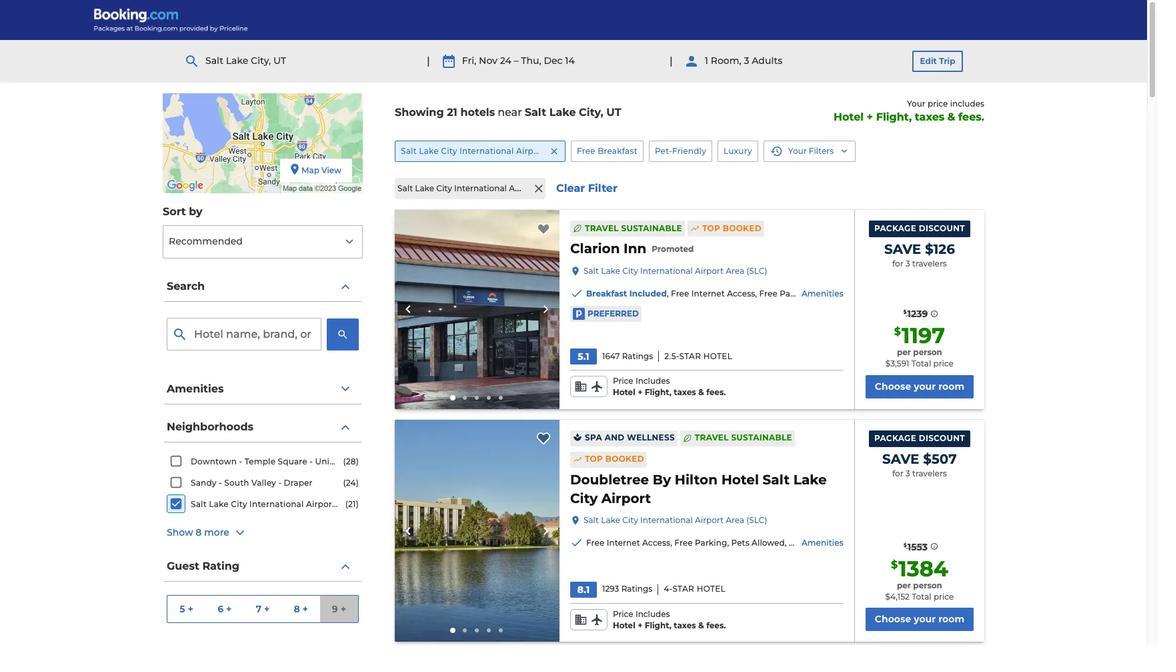 Task type: locate. For each thing, give the bounding box(es) containing it.
travelers for 1197
[[913, 259, 947, 269]]

1 horizontal spatial top
[[702, 223, 721, 233]]

map
[[302, 165, 319, 175]]

2 go to image #5 image from the top
[[499, 629, 503, 633]]

photo carousel region
[[395, 210, 560, 409], [395, 420, 560, 643]]

1 go to image #5 image from the top
[[499, 396, 503, 400]]

0 vertical spatial package discount
[[875, 224, 965, 234]]

2 vertical spatial 3
[[906, 469, 910, 479]]

3 down save $507
[[906, 469, 910, 479]]

airport inside doubletree by hilton hotel salt lake city airport
[[602, 491, 651, 507]]

1 room from the top
[[939, 381, 965, 393]]

0 horizontal spatial city,
[[251, 55, 271, 67]]

0 vertical spatial save
[[885, 241, 922, 258]]

&
[[948, 111, 956, 123], [699, 388, 704, 398], [699, 621, 704, 631]]

1 horizontal spatial sustainable
[[731, 433, 792, 443]]

0 vertical spatial for
[[893, 259, 904, 269]]

taxes
[[915, 111, 945, 123], [674, 388, 696, 398], [674, 621, 696, 631]]

0 vertical spatial go to image #3 image
[[475, 396, 479, 400]]

property building image
[[395, 210, 560, 409], [395, 420, 560, 643]]

0 horizontal spatial travel sustainable
[[585, 223, 682, 233]]

travelers down save $126
[[913, 259, 947, 269]]

choose your room button down the '$3,591'
[[866, 375, 974, 399]]

sandy
[[191, 478, 217, 488]]

total inside $ 1384 per person $4,152 total price
[[912, 592, 932, 602]]

travelers
[[913, 259, 947, 269], [913, 469, 947, 479]]

0 vertical spatial photo carousel region
[[395, 210, 560, 409]]

2 choose your room button from the top
[[866, 609, 974, 632]]

filter
[[588, 182, 618, 195]]

your inside 'button'
[[788, 146, 807, 156]]

(slc) left filter on the top of page
[[561, 184, 581, 194]]

travel up clarion inn
[[585, 223, 619, 233]]

1 go to image #2 image from the top
[[463, 396, 467, 400]]

1 vertical spatial ut
[[607, 106, 621, 119]]

breakfast up preferred
[[586, 289, 627, 299]]

center,
[[975, 289, 1005, 299]]

0 vertical spatial room
[[939, 381, 965, 393]]

1 photo carousel region from the top
[[395, 210, 560, 409]]

2 package from the top
[[875, 433, 917, 443]]

per inside $ 1384 per person $4,152 total price
[[897, 581, 911, 591]]

0 vertical spatial for 3 travelers
[[893, 259, 947, 269]]

price inside $ 1197 per person $3,591 total price
[[934, 359, 954, 369]]

0 vertical spatial property building image
[[395, 210, 560, 409]]

1 vertical spatial photo carousel region
[[395, 420, 560, 643]]

your down edit
[[907, 99, 926, 109]]

1 vertical spatial choose your room button
[[866, 609, 974, 632]]

for 3 travelers
[[893, 259, 947, 269], [893, 469, 947, 479]]

–
[[514, 55, 519, 67]]

2 choose your room from the top
[[875, 614, 965, 626]]

travel sustainable up doubletree by hilton hotel salt lake city airport 'element'
[[695, 433, 792, 443]]

price
[[613, 376, 634, 386], [613, 610, 634, 620]]

person inside $ 1384 per person $4,152 total price
[[914, 581, 943, 591]]

1384
[[899, 556, 949, 582]]

$ 1197 per person $3,591 total price
[[886, 323, 954, 369]]

airport
[[516, 146, 546, 156], [509, 184, 538, 194], [695, 266, 724, 276], [1007, 289, 1036, 299], [602, 491, 651, 507], [306, 500, 336, 510], [695, 516, 724, 526]]

(21)
[[345, 500, 359, 510]]

2 for from the top
[[893, 469, 904, 479]]

room
[[939, 381, 965, 393], [939, 614, 965, 626]]

0 vertical spatial choose your room button
[[866, 375, 974, 399]]

neighborhoods
[[167, 421, 254, 433]]

1 vertical spatial go to image #5 image
[[499, 629, 503, 633]]

0 vertical spatial &
[[948, 111, 956, 123]]

2 property building image from the top
[[395, 420, 560, 643]]

price includes hotel + flight, taxes & fees. down 4-
[[613, 610, 726, 631]]

2 person from the top
[[914, 581, 943, 591]]

sustainable
[[621, 223, 682, 233], [731, 433, 792, 443]]

salt
[[205, 55, 223, 67], [525, 106, 547, 119], [401, 146, 417, 156], [398, 184, 413, 194], [584, 266, 599, 276], [763, 472, 790, 488], [191, 500, 207, 510], [584, 516, 599, 526]]

1 price includes hotel + flight, taxes & fees. from the top
[[613, 376, 726, 398]]

1 property building image from the top
[[395, 210, 560, 409]]

per up the '$3,591'
[[897, 348, 911, 358]]

1 vertical spatial property building image
[[395, 420, 560, 643]]

1 vertical spatial sustainable
[[731, 433, 792, 443]]

0 vertical spatial price
[[928, 99, 948, 109]]

property building image for 1384
[[395, 420, 560, 643]]

room down $ 1197 per person $3,591 total price on the right bottom of the page
[[939, 381, 965, 393]]

hotel right hilton
[[722, 472, 759, 488]]

travelers down save $507
[[913, 469, 947, 479]]

2 choose from the top
[[875, 614, 911, 626]]

$ inside $ 1239
[[904, 309, 907, 316]]

discount up $507
[[919, 433, 965, 443]]

taxes down edit
[[915, 111, 945, 123]]

fees. down 2.5-star hotel on the right bottom of the page
[[707, 388, 726, 398]]

2 photo carousel region from the top
[[395, 420, 560, 643]]

person down 1239
[[914, 348, 943, 358]]

area inside button
[[540, 184, 558, 194]]

0 vertical spatial price
[[613, 376, 634, 386]]

0 vertical spatial amenities
[[802, 289, 844, 299]]

$ left 1197 at the right of page
[[894, 326, 901, 338]]

per up $4,152
[[897, 581, 911, 591]]

1 choose your room button from the top
[[866, 375, 974, 399]]

guest rating
[[167, 560, 240, 573]]

1 package from the top
[[875, 224, 917, 234]]

star right 1647 ratings
[[679, 351, 701, 361]]

filters
[[809, 146, 834, 156]]

go to image #3 image for 1384
[[475, 629, 479, 633]]

includes down the 2.5-
[[636, 376, 670, 386]]

choose your room for 1197
[[875, 381, 965, 393]]

1 vertical spatial travel
[[695, 433, 729, 443]]

1 travelers from the top
[[913, 259, 947, 269]]

room for 1197
[[939, 381, 965, 393]]

nov
[[479, 55, 498, 67]]

area left filter on the top of page
[[540, 184, 558, 194]]

city inside doubletree by hilton hotel salt lake city airport
[[570, 491, 598, 507]]

go to image #5 image
[[499, 396, 503, 400], [499, 629, 503, 633]]

$ for 1384
[[891, 559, 898, 572]]

|
[[427, 55, 430, 67], [670, 55, 673, 67]]

hotel inside doubletree by hilton hotel salt lake city airport
[[722, 472, 759, 488]]

1 vertical spatial for
[[893, 469, 904, 479]]

breakfast
[[598, 146, 638, 156], [586, 289, 627, 299]]

total right $4,152
[[912, 592, 932, 602]]

5.1
[[578, 351, 589, 363]]

photo carousel region for 1384
[[395, 420, 560, 643]]

0 vertical spatial booked
[[723, 223, 762, 233]]

0 vertical spatial per
[[897, 348, 911, 358]]

internet
[[692, 289, 725, 299]]

allowed,
[[837, 289, 872, 299]]

your left filters
[[788, 146, 807, 156]]

includes
[[950, 99, 985, 109]]

showing 21 hotels near salt lake city, ut
[[395, 106, 621, 119]]

clear filter
[[556, 182, 618, 195]]

go to image #3 image for 1197
[[475, 396, 479, 400]]

star right 1293 ratings
[[673, 585, 695, 595]]

1 horizontal spatial top booked
[[702, 223, 762, 233]]

package
[[875, 224, 917, 234], [875, 433, 917, 443]]

2 travelers from the top
[[913, 469, 947, 479]]

salt inside doubletree by hilton hotel salt lake city airport
[[763, 472, 790, 488]]

0 vertical spatial package
[[875, 224, 917, 234]]

1 vertical spatial go to image #3 image
[[475, 629, 479, 633]]

price includes hotel + flight, taxes & fees. for 1197
[[613, 376, 726, 398]]

includes down 4-
[[636, 610, 670, 620]]

airport up internet
[[695, 266, 724, 276]]

1 vertical spatial ratings
[[622, 585, 653, 595]]

save left $126
[[885, 241, 922, 258]]

0 vertical spatial star
[[679, 351, 701, 361]]

total right the '$3,591'
[[912, 359, 931, 369]]

$3,591
[[886, 359, 910, 369]]

taxes down the 2.5-
[[674, 388, 696, 398]]

travelers for 1384
[[913, 469, 947, 479]]

0 vertical spatial total
[[912, 359, 931, 369]]

sort by
[[163, 205, 203, 218]]

& down 4-star hotel
[[699, 621, 704, 631]]

doubletree
[[570, 472, 649, 488]]

| for fri, nov 24 – thu, dec 14
[[427, 55, 430, 67]]

1 vertical spatial price
[[613, 610, 634, 620]]

total inside $ 1197 per person $3,591 total price
[[912, 359, 931, 369]]

by
[[653, 472, 671, 488]]

0 vertical spatial go to image #2 image
[[463, 396, 467, 400]]

star for 1384
[[673, 585, 695, 595]]

6
[[218, 603, 224, 615]]

(slc) up access,
[[747, 266, 768, 276]]

1 vertical spatial top
[[585, 455, 603, 465]]

1 for 3 travelers from the top
[[893, 259, 947, 269]]

1 person from the top
[[914, 348, 943, 358]]

ratings right 1293
[[622, 585, 653, 595]]

0 horizontal spatial ut
[[274, 55, 286, 67]]

save left $507
[[883, 451, 920, 467]]

free up the clear filter
[[577, 146, 596, 156]]

go to image #4 image for 1197
[[487, 396, 491, 400]]

0 horizontal spatial travel
[[585, 223, 619, 233]]

1 room, 3 adults
[[705, 55, 783, 67]]

1 go to image #1 image from the top
[[451, 395, 456, 401]]

+ inside button
[[341, 603, 346, 615]]

& down the includes
[[948, 111, 956, 123]]

top booked up access,
[[702, 223, 762, 233]]

1 includes from the top
[[636, 376, 670, 386]]

8 left 'more' at the left bottom of the page
[[196, 527, 202, 539]]

1 vertical spatial amenities
[[167, 383, 224, 395]]

0 horizontal spatial top booked
[[585, 455, 644, 465]]

$ left 1553
[[904, 542, 907, 549]]

breakfast included , free internet access, free parking, pets allowed, swimming pool, fitness center, airport shuttle, restaurant, accessib
[[586, 289, 1157, 299]]

booked up access,
[[723, 223, 762, 233]]

1 vertical spatial person
[[914, 581, 943, 591]]

1 horizontal spatial travel
[[695, 433, 729, 443]]

choose your room button down $4,152
[[866, 609, 974, 632]]

ratings for 1197
[[622, 351, 653, 361]]

2 vertical spatial taxes
[[674, 621, 696, 631]]

2 go to image #1 image from the top
[[451, 629, 456, 634]]

for 3 travelers for 1197
[[893, 259, 947, 269]]

package discount up save $126
[[875, 224, 965, 234]]

2 | from the left
[[670, 55, 673, 67]]

top up internet
[[702, 223, 721, 233]]

$ inside $ 1553
[[904, 542, 907, 549]]

price for 1384
[[934, 592, 954, 602]]

flight, for 1384
[[645, 621, 672, 631]]

per
[[897, 348, 911, 358], [897, 581, 911, 591]]

2 discount from the top
[[919, 433, 965, 443]]

(slc) down doubletree by hilton hotel salt lake city airport 'element'
[[747, 516, 768, 526]]

1 vertical spatial 3
[[906, 259, 910, 269]]

1 vertical spatial booked
[[606, 455, 644, 465]]

3
[[744, 55, 749, 67], [906, 259, 910, 269], [906, 469, 910, 479]]

per inside $ 1197 per person $3,591 total price
[[897, 348, 911, 358]]

person inside $ 1197 per person $3,591 total price
[[914, 348, 943, 358]]

fees. down 4-star hotel
[[707, 621, 726, 631]]

1 horizontal spatial |
[[670, 55, 673, 67]]

person for 1197
[[914, 348, 943, 358]]

choose your room down $4,152
[[875, 614, 965, 626]]

property building image for 1197
[[395, 210, 560, 409]]

1 vertical spatial city,
[[579, 106, 604, 119]]

go to image #4 image
[[487, 396, 491, 400], [487, 629, 491, 633]]

airport left the clear
[[509, 184, 538, 194]]

$ for 1197
[[894, 326, 901, 338]]

1 vertical spatial per
[[897, 581, 911, 591]]

choose your room down the '$3,591'
[[875, 381, 965, 393]]

free right access,
[[760, 289, 778, 299]]

2 vertical spatial flight,
[[645, 621, 672, 631]]

lake inside doubletree by hilton hotel salt lake city airport
[[794, 472, 827, 488]]

city inside button
[[437, 184, 452, 194]]

package up save $126
[[875, 224, 917, 234]]

valley
[[252, 478, 276, 488]]

$ inside $ 1384 per person $4,152 total price
[[891, 559, 898, 572]]

go to image #5 image for 1384
[[499, 629, 503, 633]]

0 vertical spatial ratings
[[622, 351, 653, 361]]

| left 1
[[670, 55, 673, 67]]

taxes down 4-star hotel
[[674, 621, 696, 631]]

7
[[256, 603, 262, 615]]

8
[[196, 527, 202, 539], [294, 603, 300, 615]]

go to image #2 image for 1197
[[463, 396, 467, 400]]

+ inside your price includes hotel + flight, taxes & fees.
[[867, 111, 873, 123]]

amenities button
[[164, 375, 362, 405]]

sandy - south valley - draper
[[191, 478, 313, 488]]

$ 1553
[[904, 541, 928, 553]]

1 vertical spatial for 3 travelers
[[893, 469, 947, 479]]

2 for 3 travelers from the top
[[893, 469, 947, 479]]

1 go to image #3 image from the top
[[475, 396, 479, 400]]

8 right 7 +
[[294, 603, 300, 615]]

your
[[907, 99, 926, 109], [788, 146, 807, 156]]

top down 'spa' on the bottom right
[[585, 455, 603, 465]]

taxes inside your price includes hotel + flight, taxes & fees.
[[915, 111, 945, 123]]

discount for 1197
[[919, 224, 965, 234]]

0 vertical spatial choose
[[875, 381, 911, 393]]

ratings right '1647'
[[622, 351, 653, 361]]

hotel right 4-
[[697, 585, 726, 595]]

photo carousel region for 1197
[[395, 210, 560, 409]]

total for 1197
[[912, 359, 931, 369]]

fees. for 1384
[[707, 621, 726, 631]]

for 3 travelers down save $126
[[893, 259, 947, 269]]

7 + button
[[244, 596, 282, 623]]

fitness
[[944, 289, 973, 299]]

- right valley
[[278, 478, 282, 488]]

choose your room button for 1197
[[866, 375, 974, 399]]

clarion inn - promoted element
[[570, 240, 694, 258]]

your down $ 1384 per person $4,152 total price
[[914, 614, 936, 626]]

guest rating button
[[164, 552, 362, 582]]

Hotel name, brand, or keyword text field
[[167, 318, 322, 351]]

2 price includes hotel + flight, taxes & fees. from the top
[[613, 610, 726, 631]]

go to image #5 image for 1197
[[499, 396, 503, 400]]

0 vertical spatial go to image #1 image
[[451, 395, 456, 401]]

go to image #1 image
[[451, 395, 456, 401], [451, 629, 456, 634]]

0 vertical spatial choose your room
[[875, 381, 965, 393]]

0 vertical spatial sustainable
[[621, 223, 682, 233]]

choose your room
[[875, 381, 965, 393], [875, 614, 965, 626]]

your for your filters
[[788, 146, 807, 156]]

1 horizontal spatial ut
[[607, 106, 621, 119]]

0 horizontal spatial 8
[[196, 527, 202, 539]]

0 vertical spatial your
[[914, 381, 936, 393]]

2 room from the top
[[939, 614, 965, 626]]

showing
[[395, 106, 444, 119]]

1 discount from the top
[[919, 224, 965, 234]]

1 vertical spatial go to image #4 image
[[487, 629, 491, 633]]

package up save $507
[[875, 433, 917, 443]]

1 your from the top
[[914, 381, 936, 393]]

1 vertical spatial go to image #1 image
[[451, 629, 456, 634]]

total for 1384
[[912, 592, 932, 602]]

1 per from the top
[[897, 348, 911, 358]]

thu,
[[521, 55, 542, 67]]

1 vertical spatial taxes
[[674, 388, 696, 398]]

& for 1384
[[699, 621, 704, 631]]

clarion
[[570, 241, 620, 257]]

hotel
[[834, 111, 864, 123], [704, 351, 733, 361], [613, 388, 636, 398], [722, 472, 759, 488], [697, 585, 726, 595], [613, 621, 636, 631]]

choose down $4,152
[[875, 614, 911, 626]]

1 package discount from the top
[[875, 224, 965, 234]]

free right ,
[[671, 289, 689, 299]]

1 vertical spatial total
[[912, 592, 932, 602]]

1 go to image #4 image from the top
[[487, 396, 491, 400]]

discount
[[919, 224, 965, 234], [919, 433, 965, 443]]

1 choose your room from the top
[[875, 381, 965, 393]]

1 vertical spatial fees.
[[707, 388, 726, 398]]

your inside your price includes hotel + flight, taxes & fees.
[[907, 99, 926, 109]]

airport down draper
[[306, 500, 336, 510]]

2 go to image #4 image from the top
[[487, 629, 491, 633]]

go to image #3 image
[[475, 396, 479, 400], [475, 629, 479, 633]]

hotel inside your price includes hotel + flight, taxes & fees.
[[834, 111, 864, 123]]

1 vertical spatial flight,
[[645, 388, 672, 398]]

ratings
[[622, 351, 653, 361], [622, 585, 653, 595]]

for down save $507
[[893, 469, 904, 479]]

1647
[[602, 351, 620, 361]]

for for 1197
[[893, 259, 904, 269]]

included
[[630, 289, 667, 299]]

save
[[885, 241, 922, 258], [883, 451, 920, 467]]

edit trip button
[[913, 51, 963, 72]]

1 vertical spatial price includes hotel + flight, taxes & fees.
[[613, 610, 726, 631]]

2 price from the top
[[613, 610, 634, 620]]

airport down doubletree at the bottom of page
[[602, 491, 651, 507]]

price down 1293 ratings
[[613, 610, 634, 620]]

save for 1384
[[883, 451, 920, 467]]

search
[[167, 280, 205, 293]]

3 right "room,"
[[744, 55, 749, 67]]

price left the includes
[[928, 99, 948, 109]]

2 your from the top
[[914, 614, 936, 626]]

0 horizontal spatial |
[[427, 55, 430, 67]]

| left fri,
[[427, 55, 430, 67]]

for down save $126
[[893, 259, 904, 269]]

dec
[[544, 55, 563, 67]]

14
[[565, 55, 575, 67]]

0 vertical spatial travelers
[[913, 259, 947, 269]]

salt lake city international airport area (slc)
[[401, 146, 591, 156], [398, 184, 581, 194], [584, 266, 768, 276], [191, 500, 381, 510], [584, 516, 768, 526]]

2 vertical spatial fees.
[[707, 621, 726, 631]]

0 vertical spatial breakfast
[[598, 146, 638, 156]]

price down 1197 at the right of page
[[934, 359, 954, 369]]

your for your price includes hotel + flight, taxes & fees.
[[907, 99, 926, 109]]

0 vertical spatial fees.
[[959, 111, 985, 123]]

& down 2.5-star hotel on the right bottom of the page
[[699, 388, 704, 398]]

1 | from the left
[[427, 55, 430, 67]]

0 vertical spatial travel
[[585, 223, 619, 233]]

1 choose from the top
[[875, 381, 911, 393]]

breakfast up filter on the top of page
[[598, 146, 638, 156]]

accessib
[[1122, 289, 1157, 299]]

choose
[[875, 381, 911, 393], [875, 614, 911, 626]]

0 vertical spatial your
[[907, 99, 926, 109]]

price inside $ 1384 per person $4,152 total price
[[934, 592, 954, 602]]

your filters button
[[764, 141, 856, 162]]

hotels
[[461, 106, 495, 119]]

1 vertical spatial discount
[[919, 433, 965, 443]]

price includes hotel + flight, taxes & fees. for 1384
[[613, 610, 726, 631]]

1197
[[902, 323, 945, 349]]

1 vertical spatial room
[[939, 614, 965, 626]]

2 includes from the top
[[636, 610, 670, 620]]

1 for from the top
[[893, 259, 904, 269]]

0 vertical spatial person
[[914, 348, 943, 358]]

package discount up save $507
[[875, 433, 965, 443]]

room for 1384
[[939, 614, 965, 626]]

friendly
[[672, 146, 707, 156]]

draper
[[284, 478, 313, 488]]

go to image #2 image
[[463, 396, 467, 400], [463, 629, 467, 633]]

1 vertical spatial your
[[914, 614, 936, 626]]

discount up $126
[[919, 224, 965, 234]]

travel sustainable up inn on the top right of the page
[[585, 223, 682, 233]]

,
[[667, 289, 669, 299]]

0 vertical spatial price includes hotel + flight, taxes & fees.
[[613, 376, 726, 398]]

2 package discount from the top
[[875, 433, 965, 443]]

1 vertical spatial your
[[788, 146, 807, 156]]

international
[[460, 146, 514, 156], [454, 184, 507, 194], [640, 266, 693, 276], [250, 500, 304, 510], [640, 516, 693, 526]]

2 go to image #2 image from the top
[[463, 629, 467, 633]]

hotel up expand icon
[[834, 111, 864, 123]]

pet-friendly
[[655, 146, 707, 156]]

price includes hotel + flight, taxes & fees. down the 2.5-
[[613, 376, 726, 398]]

room down $ 1384 per person $4,152 total price
[[939, 614, 965, 626]]

0 vertical spatial top booked
[[702, 223, 762, 233]]

hilton
[[675, 472, 718, 488]]

top booked up doubletree at the bottom of page
[[585, 455, 644, 465]]

0 vertical spatial includes
[[636, 376, 670, 386]]

0 vertical spatial taxes
[[915, 111, 945, 123]]

rating
[[202, 560, 240, 573]]

salt lake city international airport area (slc) inside button
[[398, 184, 581, 194]]

choose your room button
[[866, 375, 974, 399], [866, 609, 974, 632]]

2 vertical spatial &
[[699, 621, 704, 631]]

1293
[[602, 585, 619, 595]]

0 vertical spatial discount
[[919, 224, 965, 234]]

9 +
[[332, 603, 346, 615]]

0 horizontal spatial your
[[788, 146, 807, 156]]

price
[[928, 99, 948, 109], [934, 359, 954, 369], [934, 592, 954, 602]]

area down doubletree by hilton hotel salt lake city airport 'element'
[[726, 516, 745, 526]]

1 horizontal spatial travel sustainable
[[695, 433, 792, 443]]

1 vertical spatial travelers
[[913, 469, 947, 479]]

top
[[702, 223, 721, 233], [585, 455, 603, 465]]

for 3 travelers down save $507
[[893, 469, 947, 479]]

total
[[912, 359, 931, 369], [912, 592, 932, 602]]

1 price from the top
[[613, 376, 634, 386]]

0 horizontal spatial top
[[585, 455, 603, 465]]

star
[[679, 351, 701, 361], [673, 585, 695, 595]]

price down 1647 ratings
[[613, 376, 634, 386]]

fees. down the includes
[[959, 111, 985, 123]]

$ left 1384
[[891, 559, 898, 572]]

booked down "spa and wellness"
[[606, 455, 644, 465]]

price down 1384
[[934, 592, 954, 602]]

fees.
[[959, 111, 985, 123], [707, 388, 726, 398], [707, 621, 726, 631]]

1 vertical spatial go to image #2 image
[[463, 629, 467, 633]]

3 for 1384
[[906, 469, 910, 479]]

$ left 1239
[[904, 309, 907, 316]]

$ inside $ 1197 per person $3,591 total price
[[894, 326, 901, 338]]

flight,
[[876, 111, 912, 123], [645, 388, 672, 398], [645, 621, 672, 631]]

person for 1384
[[914, 581, 943, 591]]

2 per from the top
[[897, 581, 911, 591]]

2 go to image #3 image from the top
[[475, 629, 479, 633]]

taxes for 1197
[[674, 388, 696, 398]]

1 horizontal spatial booked
[[723, 223, 762, 233]]

1 vertical spatial choose
[[875, 614, 911, 626]]

salt inside button
[[398, 184, 413, 194]]



Task type: vqa. For each thing, say whether or not it's contained in the screenshot.
THE 2120
no



Task type: describe. For each thing, give the bounding box(es) containing it.
go to image #2 image for 1384
[[463, 629, 467, 633]]

pet-
[[655, 146, 672, 156]]

choose your room button for 1384
[[866, 609, 974, 632]]

go to image #1 image for 1384
[[451, 629, 456, 634]]

flight, for 1197
[[645, 388, 672, 398]]

price for 1197
[[613, 376, 634, 386]]

downtown - temple square - university park
[[191, 457, 378, 467]]

& inside your price includes hotel + flight, taxes & fees.
[[948, 111, 956, 123]]

university
[[315, 457, 357, 467]]

3 for 1197
[[906, 259, 910, 269]]

8.1
[[578, 584, 590, 596]]

$ for 1553
[[904, 542, 907, 549]]

(slc) up the clear filter
[[570, 146, 591, 156]]

1553
[[908, 541, 928, 553]]

show
[[167, 527, 193, 539]]

1 horizontal spatial city,
[[579, 106, 604, 119]]

discount for 1384
[[919, 433, 965, 443]]

recommended button
[[163, 225, 363, 259]]

$ 1239
[[904, 308, 928, 320]]

price for 1197
[[934, 359, 954, 369]]

0 vertical spatial 8
[[196, 527, 202, 539]]

edit trip
[[920, 56, 956, 66]]

swimming
[[874, 289, 919, 299]]

1 vertical spatial travel sustainable
[[695, 433, 792, 443]]

taxes for 1384
[[674, 621, 696, 631]]

choose for 1384
[[875, 614, 911, 626]]

5
[[180, 603, 185, 615]]

0 vertical spatial top
[[702, 223, 721, 233]]

1 vertical spatial breakfast
[[586, 289, 627, 299]]

guest
[[167, 560, 199, 573]]

$507
[[923, 451, 957, 467]]

south
[[224, 478, 249, 488]]

$ 1384 per person $4,152 total price
[[886, 556, 954, 602]]

0 horizontal spatial free
[[577, 146, 596, 156]]

9 + button
[[320, 596, 358, 623]]

area up the clear
[[548, 146, 567, 156]]

free breakfast
[[577, 146, 638, 156]]

per for 1384
[[897, 581, 911, 591]]

includes for 1384
[[636, 610, 670, 620]]

choose your room for 1384
[[875, 614, 965, 626]]

1 horizontal spatial 8
[[294, 603, 300, 615]]

package for 1384
[[875, 433, 917, 443]]

area down (24)
[[338, 500, 357, 510]]

recommended
[[169, 235, 243, 248]]

$126
[[925, 241, 955, 258]]

luxury
[[724, 146, 752, 156]]

& for 1197
[[699, 388, 704, 398]]

restaurant,
[[1072, 289, 1120, 299]]

ratings for 1384
[[622, 585, 653, 595]]

package discount for 1197
[[875, 224, 965, 234]]

airport down near
[[516, 146, 546, 156]]

0 vertical spatial ut
[[274, 55, 286, 67]]

hotel down 1293 ratings
[[613, 621, 636, 631]]

pool,
[[921, 289, 941, 299]]

search button
[[164, 272, 362, 302]]

salt lake city international airport area (slc) button
[[395, 178, 581, 200]]

downtown
[[191, 457, 237, 467]]

4-
[[664, 585, 673, 595]]

parking,
[[780, 289, 814, 299]]

1
[[705, 55, 708, 67]]

and
[[605, 433, 625, 443]]

show 8 more
[[167, 527, 229, 539]]

star for 1197
[[679, 351, 701, 361]]

hotel right the 2.5-
[[704, 351, 733, 361]]

save $126
[[885, 241, 955, 258]]

24
[[500, 55, 512, 67]]

lake inside salt lake city international airport area (slc) button
[[415, 184, 434, 194]]

$4,152
[[886, 592, 910, 602]]

square
[[278, 457, 307, 467]]

fees. inside your price includes hotel + flight, taxes & fees.
[[959, 111, 985, 123]]

amenities for 1197
[[802, 289, 844, 299]]

access,
[[727, 289, 757, 299]]

booking.com packages image
[[93, 8, 249, 32]]

fri, nov 24 – thu, dec 14
[[462, 55, 575, 67]]

doubletree by hilton hotel salt lake city airport element
[[570, 471, 844, 508]]

amenities inside dropdown button
[[167, 383, 224, 395]]

amenities for 1384
[[802, 538, 844, 548]]

pets
[[816, 289, 835, 299]]

21
[[447, 106, 458, 119]]

0 vertical spatial city,
[[251, 55, 271, 67]]

0 horizontal spatial booked
[[606, 455, 644, 465]]

clarion inn
[[570, 241, 647, 257]]

package discount for 1384
[[875, 433, 965, 443]]

6 + button
[[206, 596, 244, 623]]

hotel down 1647 ratings
[[613, 388, 636, 398]]

0 vertical spatial 3
[[744, 55, 749, 67]]

show 8 more button
[[167, 526, 359, 542]]

your filters
[[788, 146, 834, 156]]

price for 1384
[[613, 610, 634, 620]]

airport down doubletree by hilton hotel salt lake city airport 'element'
[[695, 516, 724, 526]]

includes for 1197
[[636, 376, 670, 386]]

airport right the center,
[[1007, 289, 1036, 299]]

temple
[[245, 457, 276, 467]]

airport inside salt lake city international airport area (slc) button
[[509, 184, 538, 194]]

spa and wellness
[[585, 433, 675, 443]]

price inside your price includes hotel + flight, taxes & fees.
[[928, 99, 948, 109]]

(slc) right (21)
[[359, 500, 381, 510]]

international inside salt lake city international airport area (slc) button
[[454, 184, 507, 194]]

area up access,
[[726, 266, 745, 276]]

fri,
[[462, 55, 477, 67]]

2 horizontal spatial free
[[760, 289, 778, 299]]

5 + button
[[167, 596, 206, 623]]

(slc) inside button
[[561, 184, 581, 194]]

choose for 1197
[[875, 381, 911, 393]]

8 + button
[[282, 596, 320, 623]]

by
[[189, 205, 203, 218]]

save $507
[[883, 451, 957, 467]]

clear
[[556, 182, 585, 195]]

your for 1384
[[914, 614, 936, 626]]

9
[[332, 603, 338, 615]]

0 vertical spatial travel sustainable
[[585, 223, 682, 233]]

0 horizontal spatial sustainable
[[621, 223, 682, 233]]

go to image #1 image for 1197
[[451, 395, 456, 401]]

for for 1384
[[893, 469, 904, 479]]

1 horizontal spatial free
[[671, 289, 689, 299]]

doubletree by hilton hotel salt lake city airport
[[570, 472, 827, 507]]

$ for 1239
[[904, 309, 907, 316]]

shuttle,
[[1038, 289, 1070, 299]]

4-star hotel
[[664, 585, 726, 595]]

- left 'south' on the left bottom
[[219, 478, 222, 488]]

per for 1197
[[897, 348, 911, 358]]

| for 1 room, 3 adults
[[670, 55, 673, 67]]

(24)
[[343, 478, 359, 488]]

clear filter button
[[551, 181, 623, 202]]

more
[[204, 527, 229, 539]]

- left temple
[[239, 457, 242, 467]]

(28)
[[343, 457, 359, 467]]

package for 1197
[[875, 224, 917, 234]]

1 vertical spatial top booked
[[585, 455, 644, 465]]

5 +
[[180, 603, 193, 615]]

go to image #4 image for 1384
[[487, 629, 491, 633]]

fees. for 1197
[[707, 388, 726, 398]]

view
[[322, 165, 341, 175]]

edit
[[920, 56, 937, 66]]

room,
[[711, 55, 742, 67]]

your for 1197
[[914, 381, 936, 393]]

expand image
[[839, 146, 850, 157]]

save for 1197
[[885, 241, 922, 258]]

for 3 travelers for 1384
[[893, 469, 947, 479]]

- right square
[[310, 457, 313, 467]]

flight, inside your price includes hotel + flight, taxes & fees.
[[876, 111, 912, 123]]

adults
[[752, 55, 783, 67]]

wellness
[[627, 433, 675, 443]]



